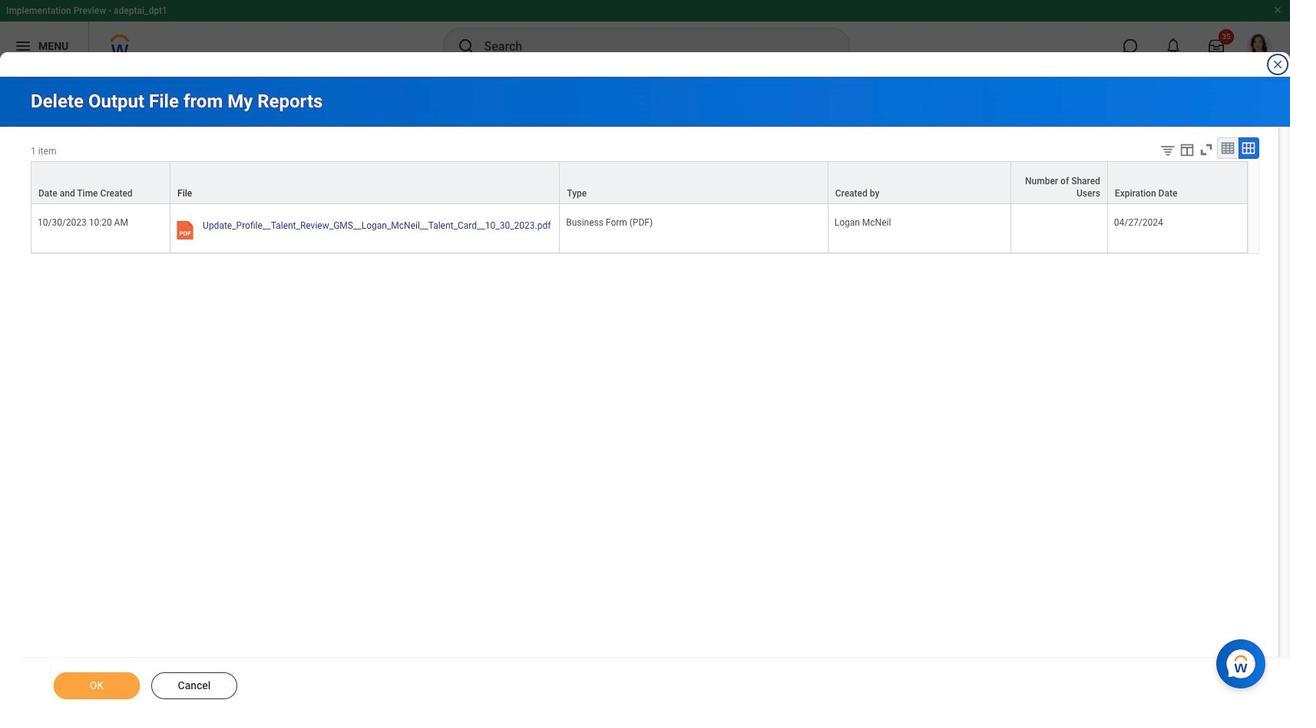 Task type: describe. For each thing, give the bounding box(es) containing it.
business form (pdf) element
[[566, 214, 653, 228]]

1 row from the top
[[31, 161, 1248, 204]]

2 row from the top
[[31, 204, 1248, 254]]

expand table image
[[1241, 141, 1256, 156]]

close delete output file from my reports image
[[1272, 58, 1284, 71]]

inbox large image
[[1209, 38, 1224, 54]]

fullscreen image
[[1198, 141, 1215, 158]]

profile logan mcneil element
[[1238, 29, 1281, 63]]

click to view/edit grid preferences image
[[1179, 141, 1196, 158]]



Task type: vqa. For each thing, say whether or not it's contained in the screenshot.
12th menu item from the bottom of the page
no



Task type: locate. For each thing, give the bounding box(es) containing it.
search image
[[457, 37, 475, 55]]

close environment banner image
[[1273, 5, 1283, 15]]

dialog
[[0, 0, 1290, 713]]

select to filter grid data image
[[1160, 142, 1177, 158]]

banner
[[0, 0, 1290, 71]]

notifications large image
[[1166, 38, 1181, 54]]

table image
[[1220, 141, 1236, 156]]

row
[[31, 161, 1248, 204], [31, 204, 1248, 254]]

workday assistant region
[[1216, 634, 1272, 689]]

cell
[[1011, 204, 1108, 254]]

toolbar
[[1148, 137, 1259, 161]]

main content
[[0, 77, 1290, 713]]



